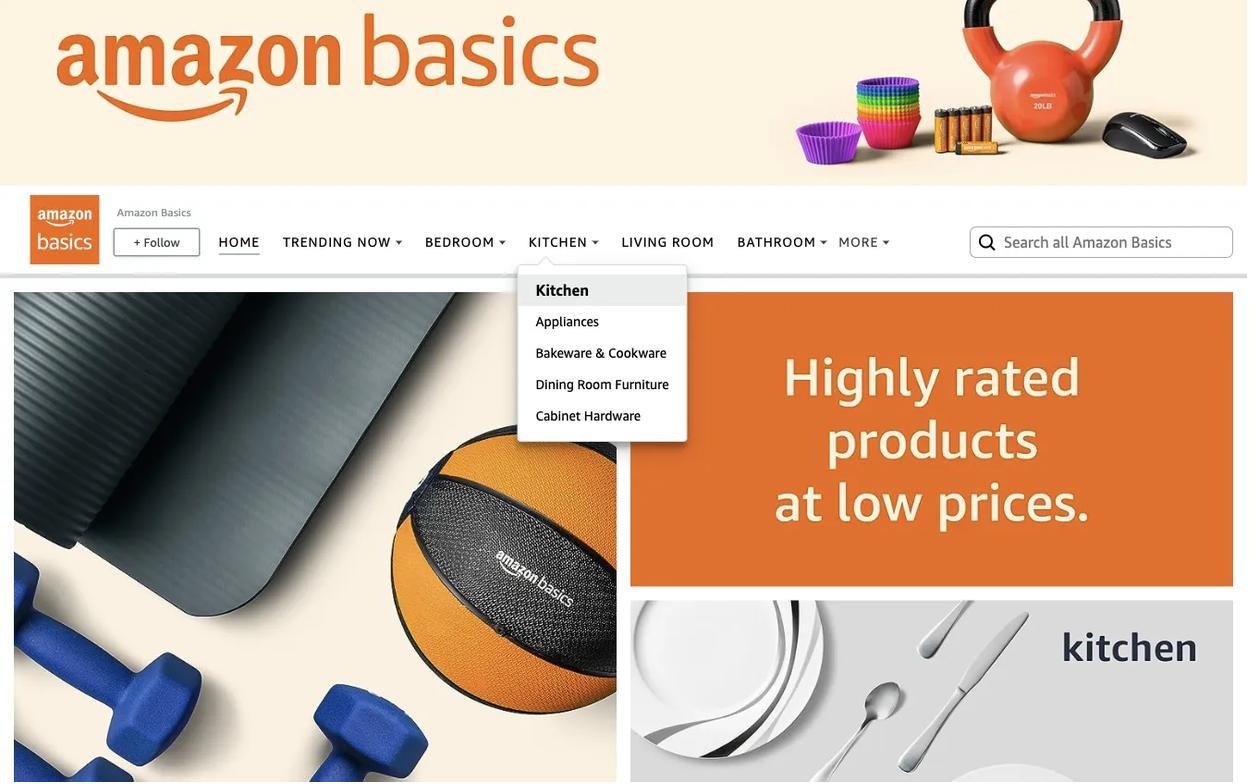 Task type: describe. For each thing, give the bounding box(es) containing it.
amazon
[[117, 205, 158, 218]]

amazon basics link
[[117, 205, 191, 218]]

+
[[134, 235, 141, 249]]

amazon basics logo image
[[30, 195, 99, 264]]



Task type: vqa. For each thing, say whether or not it's contained in the screenshot.
Delivering
no



Task type: locate. For each thing, give the bounding box(es) containing it.
follow
[[144, 235, 180, 249]]

+ follow
[[134, 235, 180, 249]]

basics
[[161, 205, 191, 218]]

search image
[[977, 231, 999, 253]]

amazon basics
[[117, 205, 191, 218]]

Search all Amazon Basics search field
[[1004, 227, 1203, 258]]

+ follow button
[[115, 229, 199, 255]]



